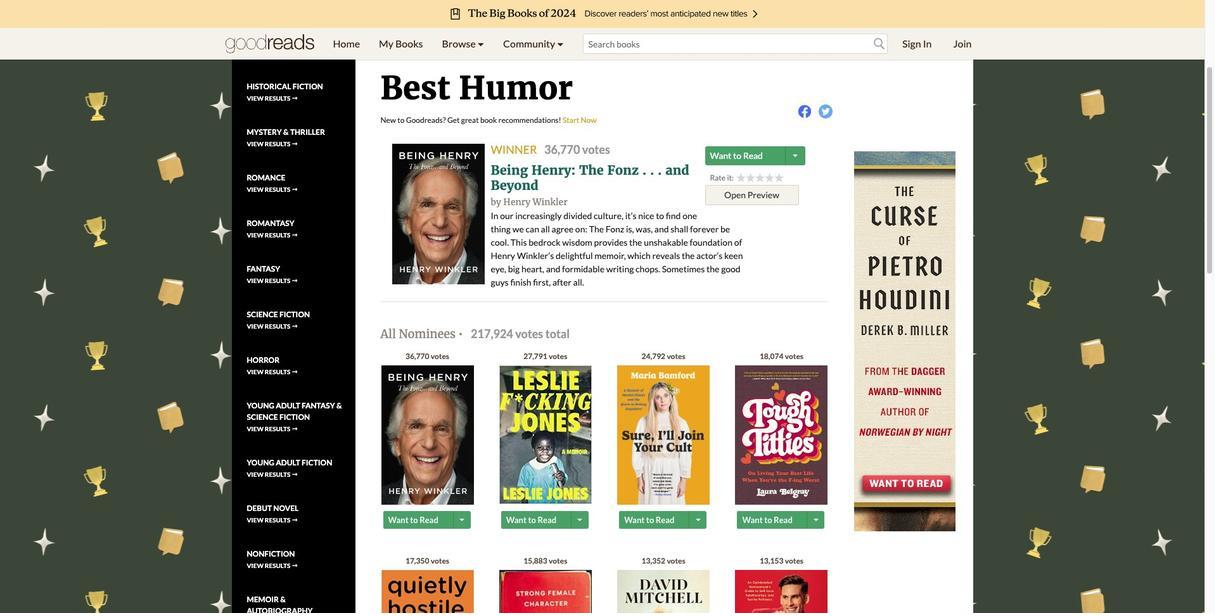 Task type: locate. For each thing, give the bounding box(es) containing it.
want to read button for 24,792 votes
[[619, 511, 691, 529]]

8 results from the top
[[265, 368, 291, 376]]

want to read up '13,352'
[[624, 515, 675, 525]]

votes for 36,770 votes
[[431, 352, 449, 361]]

want to read up 13,153
[[743, 515, 793, 525]]

& inside the mystery & thriller view results →
[[283, 128, 289, 137]]

science down horror view results →
[[247, 413, 278, 422]]

6 view from the top
[[247, 277, 264, 285]]

votes right '13,352'
[[667, 556, 686, 566]]

strong female character by fern  brady image
[[499, 570, 592, 614]]

→ up horror view results →
[[292, 323, 298, 330]]

being henry by henry winkler image
[[392, 144, 485, 285], [381, 365, 474, 506]]

henry down beyond
[[504, 197, 531, 208]]

results up the novel at the left bottom of the page
[[265, 471, 291, 479]]

0 horizontal spatial the
[[630, 237, 642, 248]]

results inside romantasy view results →
[[265, 232, 291, 239]]

to
[[398, 115, 405, 125], [733, 150, 742, 161], [656, 210, 664, 221], [410, 515, 418, 525], [528, 515, 536, 525], [646, 515, 654, 525], [765, 515, 772, 525]]

read up 13,153 votes
[[774, 515, 793, 525]]

0 vertical spatial advertisement element
[[357, 0, 972, 28]]

want to read up 15,883
[[506, 515, 557, 525]]

votes right 17,350
[[431, 556, 449, 566]]

7 → from the top
[[292, 323, 298, 330]]

5 results from the top
[[265, 232, 291, 239]]

in left the "our"
[[491, 210, 499, 221]]

group
[[737, 173, 784, 183]]

1 adult from the top
[[276, 401, 300, 411]]

→ up thriller
[[292, 95, 298, 102]]

results down horror
[[265, 368, 291, 376]]

2 ▾ from the left
[[557, 37, 564, 49]]

votes right 18,074
[[785, 352, 804, 361]]

1 vertical spatial adult
[[276, 459, 300, 468]]

want to read button up 15,883
[[501, 511, 573, 529]]

1 view from the top
[[247, 49, 264, 57]]

science inside science fiction view results →
[[247, 310, 278, 320]]

1 horizontal spatial 36,770
[[545, 143, 580, 157]]

share on twitter image
[[819, 105, 833, 119]]

9 view from the top
[[247, 426, 264, 433]]

→ down thriller
[[292, 140, 298, 148]]

young inside young adult fantasy & science fiction view results →
[[247, 401, 274, 411]]

young down horror view results →
[[247, 401, 274, 411]]

the up which
[[630, 237, 642, 248]]

▾ inside "popup button"
[[557, 37, 564, 49]]

to left find
[[656, 210, 664, 221]]

& inside young adult fantasy & science fiction view results →
[[337, 401, 342, 411]]

fiction up historical at the left
[[247, 36, 277, 46]]

9 results from the top
[[265, 426, 291, 433]]

view inside young adult fiction view results →
[[247, 471, 264, 479]]

24,792 votes
[[642, 352, 686, 361]]

the right henry:
[[579, 162, 604, 178]]

want up 13,153
[[743, 515, 763, 525]]

young for science
[[247, 401, 274, 411]]

view up horror
[[247, 323, 264, 330]]

votes for 15,883 votes
[[549, 556, 568, 566]]

13,153 votes
[[760, 556, 804, 566]]

fonz up it's
[[608, 162, 639, 178]]

results down the novel at the left bottom of the page
[[265, 517, 291, 524]]

12 results from the top
[[265, 562, 291, 570]]

27,791 votes
[[524, 352, 568, 361]]

1 vertical spatial fantasy
[[302, 401, 335, 411]]

1 horizontal spatial .
[[650, 162, 654, 178]]

adult inside young adult fiction view results →
[[276, 459, 300, 468]]

want up 17,350
[[388, 515, 409, 525]]

big
[[508, 264, 520, 274]]

votes down nominees
[[431, 352, 449, 361]]

3 view from the top
[[247, 140, 264, 148]]

all
[[381, 327, 396, 342]]

want to read button for 36,770 votes
[[383, 511, 455, 529]]

read up 17,350 votes
[[420, 515, 439, 525]]

nonfiction view results →
[[247, 550, 298, 570]]

view down debut at the left bottom of the page
[[247, 517, 264, 524]]

0 vertical spatial young
[[247, 401, 274, 411]]

menu containing home
[[324, 28, 573, 60]]

results up young adult fiction view results →
[[265, 426, 291, 433]]

1 horizontal spatial ▾
[[557, 37, 564, 49]]

results down mystery
[[265, 140, 291, 148]]

to up 13,153
[[765, 515, 772, 525]]

2 adult from the top
[[276, 459, 300, 468]]

5 → from the top
[[292, 232, 298, 239]]

& for history
[[430, 42, 437, 53]]

fiction right historical at the left
[[293, 82, 323, 91]]

→ inside the mystery & thriller view results →
[[292, 140, 298, 148]]

votes
[[582, 143, 610, 157], [515, 327, 543, 341], [431, 352, 449, 361], [549, 352, 568, 361], [667, 352, 686, 361], [785, 352, 804, 361], [431, 556, 449, 566], [549, 556, 568, 566], [667, 556, 686, 566], [785, 556, 804, 566]]

→
[[292, 49, 298, 57], [292, 95, 298, 102], [292, 140, 298, 148], [292, 186, 298, 194], [292, 232, 298, 239], [292, 277, 298, 285], [292, 323, 298, 330], [292, 368, 298, 376], [292, 426, 298, 433], [292, 471, 298, 479], [292, 517, 298, 524], [292, 562, 298, 570]]

▾ inside popup button
[[478, 37, 484, 49]]

in inside the winner 36,770 votes being henry: the fonz . . . and beyond by henry winkler in our increasingly divided culture, it's nice to find one thing we can all agree on: the fonz is, was, and shall forever be cool. this bedrock wisdom provides the unshakable foundation of henry winkler's delightful memoir, which reveals the actor's keen eye, big heart, and formidable writing chops. sometimes the good guys finish first, after all.
[[491, 210, 499, 221]]

history
[[391, 42, 429, 53]]

10 → from the top
[[292, 471, 298, 479]]

foundation
[[690, 237, 733, 248]]

view down romance
[[247, 186, 264, 194]]

view down romantasy
[[247, 232, 264, 239]]

agree
[[552, 224, 574, 235]]

1 vertical spatial the
[[589, 224, 604, 235]]

want up 15,883
[[506, 515, 527, 525]]

sure, i'll join your cult by maria bamford image
[[617, 365, 710, 505]]

browse
[[442, 37, 476, 49]]

culture,
[[594, 210, 624, 221]]

winkler
[[533, 197, 568, 208]]

the
[[579, 162, 604, 178], [589, 224, 604, 235]]

read up 15,883 votes
[[538, 515, 557, 525]]

historical fiction view results →
[[247, 82, 323, 102]]

results
[[265, 49, 291, 57], [265, 95, 291, 102], [265, 140, 291, 148], [265, 186, 291, 194], [265, 232, 291, 239], [265, 277, 291, 285], [265, 323, 291, 330], [265, 368, 291, 376], [265, 426, 291, 433], [265, 471, 291, 479], [265, 517, 291, 524], [265, 562, 291, 570]]

votes up 27,791
[[515, 327, 543, 341]]

want for 24,792 votes
[[624, 515, 645, 525]]

formidable
[[562, 264, 605, 274]]

2 vertical spatial the
[[707, 264, 720, 274]]

thriller
[[290, 128, 325, 137]]

fiction
[[247, 36, 277, 46], [293, 82, 323, 91], [279, 310, 310, 320], [279, 413, 310, 422], [302, 459, 332, 468]]

→ inside young adult fantasy & science fiction view results →
[[292, 426, 298, 433]]

results up historical at the left
[[265, 49, 291, 57]]

want to read button up 17,350
[[383, 511, 455, 529]]

want to read button
[[710, 146, 763, 165], [383, 511, 455, 529], [501, 511, 573, 529], [619, 511, 691, 529], [738, 511, 809, 529]]

results inside nonfiction view results →
[[265, 562, 291, 570]]

0 vertical spatial 36,770
[[545, 143, 580, 157]]

2 horizontal spatial the
[[707, 264, 720, 274]]

9 → from the top
[[292, 426, 298, 433]]

1 vertical spatial advertisement element
[[854, 151, 956, 532]]

view up historical at the left
[[247, 49, 264, 57]]

4 → from the top
[[292, 186, 298, 194]]

fiction inside fiction view results →
[[247, 36, 277, 46]]

1 science from the top
[[247, 310, 278, 320]]

fiction inside historical fiction view results →
[[293, 82, 323, 91]]

sign
[[903, 37, 921, 49]]

science down fantasy view results → on the left top of page
[[247, 310, 278, 320]]

1 vertical spatial young
[[247, 459, 274, 468]]

→ inside the debut novel view results →
[[292, 517, 298, 524]]

& for mystery
[[283, 128, 289, 137]]

autobiography
[[247, 607, 313, 614]]

sign in link
[[893, 28, 942, 60]]

fiction up young adult fiction view results →
[[279, 413, 310, 422]]

→ inside romance view results →
[[292, 186, 298, 194]]

first,
[[533, 277, 551, 288]]

▾ right community
[[557, 37, 564, 49]]

1 → from the top
[[292, 49, 298, 57]]

0 vertical spatial being henry by henry winkler image
[[392, 144, 485, 285]]

→ down the novel at the left bottom of the page
[[292, 517, 298, 524]]

tough titties by laura belgray image
[[736, 365, 828, 505]]

beyond
[[491, 177, 539, 193]]

results inside fiction view results →
[[265, 49, 291, 57]]

→ inside fiction view results →
[[292, 49, 298, 57]]

8 → from the top
[[292, 368, 298, 376]]

browse ▾
[[442, 37, 484, 49]]

adult up the novel at the left bottom of the page
[[276, 459, 300, 468]]

want to read button up 13,153
[[738, 511, 809, 529]]

.
[[643, 162, 647, 178], [650, 162, 654, 178], [658, 162, 662, 178]]

0 vertical spatial the
[[630, 237, 642, 248]]

the down actor's
[[707, 264, 720, 274]]

henry
[[504, 197, 531, 208], [491, 250, 515, 261]]

view inside fiction view results →
[[247, 49, 264, 57]]

and left rate on the top right of page
[[666, 162, 690, 178]]

votes up being henry: the fonz . . . and beyond link
[[582, 143, 610, 157]]

1 vertical spatial the
[[682, 250, 695, 261]]

12 → from the top
[[292, 562, 298, 570]]

advertisement element
[[357, 0, 972, 28], [854, 151, 956, 532]]

1 vertical spatial in
[[491, 210, 499, 221]]

unruly by david   mitchell image
[[617, 570, 710, 614]]

▾
[[478, 37, 484, 49], [557, 37, 564, 49]]

0 vertical spatial science
[[247, 310, 278, 320]]

adult inside young adult fantasy & science fiction view results →
[[276, 401, 300, 411]]

→ down nonfiction
[[292, 562, 298, 570]]

3 results from the top
[[265, 140, 291, 148]]

8 view from the top
[[247, 368, 264, 376]]

17,350 votes
[[406, 556, 449, 566]]

want to read
[[710, 150, 763, 161], [388, 515, 439, 525], [506, 515, 557, 525], [624, 515, 675, 525], [743, 515, 793, 525]]

young inside young adult fiction view results →
[[247, 459, 274, 468]]

1 vertical spatial fonz
[[606, 224, 624, 235]]

is,
[[626, 224, 634, 235]]

our
[[500, 210, 514, 221]]

→ up historical fiction view results →
[[292, 49, 298, 57]]

want for 27,791 votes
[[506, 515, 527, 525]]

10 results from the top
[[265, 471, 291, 479]]

and up "unshakable"
[[655, 224, 669, 235]]

view inside the mystery & thriller view results →
[[247, 140, 264, 148]]

2 young from the top
[[247, 459, 274, 468]]

adult
[[276, 401, 300, 411], [276, 459, 300, 468]]

→ up young adult fiction view results →
[[292, 426, 298, 433]]

start now link
[[563, 115, 597, 125]]

young up debut at the left bottom of the page
[[247, 459, 274, 468]]

read for 18,074 votes
[[774, 515, 793, 525]]

→ up science fiction view results →
[[292, 277, 298, 285]]

▾ right browse
[[478, 37, 484, 49]]

view
[[247, 49, 264, 57], [247, 95, 264, 102], [247, 140, 264, 148], [247, 186, 264, 194], [247, 232, 264, 239], [247, 277, 264, 285], [247, 323, 264, 330], [247, 368, 264, 376], [247, 426, 264, 433], [247, 471, 264, 479], [247, 517, 264, 524], [247, 562, 264, 570]]

11 view from the top
[[247, 517, 264, 524]]

it's
[[625, 210, 637, 221]]

&
[[430, 42, 437, 53], [283, 128, 289, 137], [337, 401, 342, 411], [280, 595, 286, 605]]

votes for 17,350 votes
[[431, 556, 449, 566]]

▾ for community ▾
[[557, 37, 564, 49]]

→ inside nonfiction view results →
[[292, 562, 298, 570]]

4 results from the top
[[265, 186, 291, 194]]

view inside young adult fantasy & science fiction view results →
[[247, 426, 264, 433]]

0 vertical spatial fantasy
[[247, 265, 280, 274]]

votes down total
[[549, 352, 568, 361]]

preview
[[748, 190, 780, 200]]

5 view from the top
[[247, 232, 264, 239]]

biography
[[438, 42, 491, 53]]

→ down romantasy
[[292, 232, 298, 239]]

to up 17,350
[[410, 515, 418, 525]]

want to read button up '13,352'
[[619, 511, 691, 529]]

view down mystery
[[247, 140, 264, 148]]

open
[[725, 190, 746, 200]]

votes right 15,883
[[549, 556, 568, 566]]

henry:
[[532, 162, 576, 178]]

10 view from the top
[[247, 471, 264, 479]]

36,770 up henry:
[[545, 143, 580, 157]]

read
[[743, 150, 763, 161], [420, 515, 439, 525], [538, 515, 557, 525], [656, 515, 675, 525], [774, 515, 793, 525]]

& inside the memoir & autobiography
[[280, 595, 286, 605]]

3 → from the top
[[292, 140, 298, 148]]

read for 24,792 votes
[[656, 515, 675, 525]]

want to read button for 27,791 votes
[[501, 511, 573, 529]]

was,
[[636, 224, 653, 235]]

memoir & autobiography
[[247, 595, 313, 614]]

on:
[[575, 224, 588, 235]]

→ up the novel at the left bottom of the page
[[292, 471, 298, 479]]

4 view from the top
[[247, 186, 264, 194]]

read up open preview
[[743, 150, 763, 161]]

11 results from the top
[[265, 517, 291, 524]]

votes for 13,153 votes
[[785, 556, 804, 566]]

1 vertical spatial being henry by henry winkler image
[[381, 365, 474, 506]]

want
[[710, 150, 732, 161], [388, 515, 409, 525], [506, 515, 527, 525], [624, 515, 645, 525], [743, 515, 763, 525]]

adult for fiction
[[276, 401, 300, 411]]

in
[[923, 37, 932, 49], [491, 210, 499, 221]]

results up science fiction view results →
[[265, 277, 291, 285]]

and
[[666, 162, 690, 178], [655, 224, 669, 235], [546, 264, 561, 274]]

henry down cool.
[[491, 250, 515, 261]]

12 view from the top
[[247, 562, 264, 570]]

results down romantasy
[[265, 232, 291, 239]]

votes right 24,792
[[667, 352, 686, 361]]

→ up romantasy
[[292, 186, 298, 194]]

11 → from the top
[[292, 517, 298, 524]]

science
[[247, 310, 278, 320], [247, 413, 278, 422]]

36,770
[[545, 143, 580, 157], [406, 352, 429, 361]]

view inside historical fiction view results →
[[247, 95, 264, 102]]

6 results from the top
[[265, 277, 291, 285]]

community
[[503, 37, 555, 49]]

view down historical at the left
[[247, 95, 264, 102]]

of
[[734, 237, 742, 248]]

view inside horror view results →
[[247, 368, 264, 376]]

fonz up provides
[[606, 224, 624, 235]]

adult down horror view results →
[[276, 401, 300, 411]]

1 . from the left
[[643, 162, 647, 178]]

0 vertical spatial in
[[923, 37, 932, 49]]

actor's
[[697, 250, 723, 261]]

fiction down young adult fantasy & science fiction view results →
[[302, 459, 332, 468]]

results inside horror view results →
[[265, 368, 291, 376]]

view down horror
[[247, 368, 264, 376]]

0 horizontal spatial ▾
[[478, 37, 484, 49]]

view up debut at the left bottom of the page
[[247, 471, 264, 479]]

results up horror
[[265, 323, 291, 330]]

total
[[546, 327, 570, 341]]

36,770 down nominees
[[406, 352, 429, 361]]

7 results from the top
[[265, 323, 291, 330]]

1 vertical spatial 36,770
[[406, 352, 429, 361]]

13,352
[[642, 556, 666, 566]]

historical
[[247, 82, 291, 91]]

1 young from the top
[[247, 401, 274, 411]]

0 horizontal spatial in
[[491, 210, 499, 221]]

and up the after
[[546, 264, 561, 274]]

great
[[461, 115, 479, 125]]

2 view from the top
[[247, 95, 264, 102]]

0 horizontal spatial fantasy
[[247, 265, 280, 274]]

results down historical at the left
[[265, 95, 291, 102]]

6 → from the top
[[292, 277, 298, 285]]

1 results from the top
[[265, 49, 291, 57]]

view up young adult fiction view results →
[[247, 426, 264, 433]]

results down nonfiction
[[265, 562, 291, 570]]

15,883
[[524, 556, 548, 566]]

provides
[[594, 237, 628, 248]]

1 vertical spatial science
[[247, 413, 278, 422]]

→ inside fantasy view results →
[[292, 277, 298, 285]]

nonfiction
[[247, 550, 295, 559]]

want to read for 18,074 votes
[[743, 515, 793, 525]]

2 horizontal spatial .
[[658, 162, 662, 178]]

results down romance
[[265, 186, 291, 194]]

want up '13,352'
[[624, 515, 645, 525]]

view down nonfiction
[[247, 562, 264, 570]]

2 science from the top
[[247, 413, 278, 422]]

7 view from the top
[[247, 323, 264, 330]]

0 vertical spatial adult
[[276, 401, 300, 411]]

read up 13,352 votes
[[656, 515, 675, 525]]

2 → from the top
[[292, 95, 298, 102]]

→ inside horror view results →
[[292, 368, 298, 376]]

2 results from the top
[[265, 95, 291, 102]]

chops.
[[636, 264, 660, 274]]

0 horizontal spatial .
[[643, 162, 647, 178]]

in right sign
[[923, 37, 932, 49]]

horror view results →
[[247, 356, 298, 376]]

by
[[491, 197, 501, 208]]

1 ▾ from the left
[[478, 37, 484, 49]]

1 horizontal spatial the
[[682, 250, 695, 261]]

want to read up 17,350
[[388, 515, 439, 525]]

unshakable
[[644, 237, 688, 248]]

want to read for 36,770 votes
[[388, 515, 439, 525]]

memoir,
[[595, 250, 626, 261]]

view inside romantasy view results →
[[247, 232, 264, 239]]

the
[[630, 237, 642, 248], [682, 250, 695, 261], [707, 264, 720, 274]]

votes for 18,074 votes
[[785, 352, 804, 361]]

to up 15,883
[[528, 515, 536, 525]]

the up sometimes
[[682, 250, 695, 261]]

1 horizontal spatial fantasy
[[302, 401, 335, 411]]

the right on: on the top of page
[[589, 224, 604, 235]]

votes right 13,153
[[785, 556, 804, 566]]

menu
[[324, 28, 573, 60]]

→ up young adult fantasy & science fiction view results →
[[292, 368, 298, 376]]



Task type: vqa. For each thing, say whether or not it's contained in the screenshot.
eighth the → from the top of the page
yes



Task type: describe. For each thing, give the bounding box(es) containing it.
being
[[491, 162, 528, 178]]

mystery & thriller view results →
[[247, 128, 325, 148]]

18,074
[[760, 352, 784, 361]]

want to read for 27,791 votes
[[506, 515, 557, 525]]

share on facebook image
[[798, 105, 812, 119]]

this
[[511, 237, 527, 248]]

→ inside science fiction view results →
[[292, 323, 298, 330]]

17,350
[[406, 556, 429, 566]]

young adult fiction view results →
[[247, 459, 332, 479]]

writing
[[606, 264, 634, 274]]

browse ▾ button
[[433, 28, 494, 60]]

want for 36,770 votes
[[388, 515, 409, 525]]

votes for 27,791 votes
[[549, 352, 568, 361]]

guys
[[491, 277, 509, 288]]

view inside romance view results →
[[247, 186, 264, 194]]

1 horizontal spatial in
[[923, 37, 932, 49]]

join link
[[944, 28, 982, 60]]

→ inside romantasy view results →
[[292, 232, 298, 239]]

3 . from the left
[[658, 162, 662, 178]]

votes for 24,792 votes
[[667, 352, 686, 361]]

all.
[[573, 277, 584, 288]]

new to goodreads? get great book recommendations! start now
[[381, 115, 597, 125]]

votes for 13,352 votes
[[667, 556, 686, 566]]

henry winkler link
[[504, 197, 568, 208]]

fiction view results →
[[247, 36, 298, 57]]

to up '13,352'
[[646, 515, 654, 525]]

memoir & autobiography link
[[247, 595, 345, 614]]

keen
[[725, 250, 743, 261]]

my books link
[[370, 28, 433, 60]]

view inside the debut novel view results →
[[247, 517, 264, 524]]

13,352 votes
[[642, 556, 686, 566]]

view inside nonfiction view results →
[[247, 562, 264, 570]]

shall
[[671, 224, 689, 235]]

bedrock
[[529, 237, 561, 248]]

adult for →
[[276, 459, 300, 468]]

fiction inside young adult fiction view results →
[[302, 459, 332, 468]]

get
[[447, 115, 460, 125]]

view inside fantasy view results →
[[247, 277, 264, 285]]

cool.
[[491, 237, 509, 248]]

new
[[381, 115, 396, 125]]

divided
[[564, 210, 592, 221]]

leslie f*cking jones by leslie     jones image
[[499, 365, 592, 505]]

& for memoir
[[280, 595, 286, 605]]

horror
[[247, 356, 280, 365]]

0 horizontal spatial 36,770
[[406, 352, 429, 361]]

young adult fantasy & science fiction view results →
[[247, 401, 342, 433]]

results inside romance view results →
[[265, 186, 291, 194]]

can
[[526, 224, 539, 235]]

xoxo, cody by cody rigsby image
[[736, 570, 828, 614]]

votes inside the winner 36,770 votes being henry: the fonz . . . and beyond by henry winkler in our increasingly divided culture, it's nice to find one thing we can all agree on: the fonz is, was, and shall forever be cool. this bedrock wisdom provides the unshakable foundation of henry winkler's delightful memoir, which reveals the actor's keen eye, big heart, and formidable writing chops. sometimes the good guys finish first, after all.
[[582, 143, 610, 157]]

to up it:
[[733, 150, 742, 161]]

history & biography link
[[381, 42, 491, 53]]

fantasy inside fantasy view results →
[[247, 265, 280, 274]]

reveals
[[653, 250, 680, 261]]

2 . from the left
[[650, 162, 654, 178]]

community ▾ button
[[494, 28, 573, 60]]

Search books text field
[[583, 34, 888, 54]]

eye,
[[491, 264, 506, 274]]

the most anticipated books of 2024 image
[[95, 0, 1110, 28]]

book
[[480, 115, 497, 125]]

goodreads?
[[406, 115, 446, 125]]

all nominees • 217,924 votes total
[[381, 327, 570, 342]]

results inside young adult fiction view results →
[[265, 471, 291, 479]]

humor
[[459, 68, 573, 108]]

all
[[541, 224, 550, 235]]

science inside young adult fantasy & science fiction view results →
[[247, 413, 278, 422]]

want to read for 24,792 votes
[[624, 515, 675, 525]]

thing
[[491, 224, 511, 235]]

nice
[[638, 210, 654, 221]]

18,074 votes
[[760, 352, 804, 361]]

fiction inside young adult fantasy & science fiction view results →
[[279, 413, 310, 422]]

delightful
[[556, 250, 593, 261]]

1 vertical spatial and
[[655, 224, 669, 235]]

read for 27,791 votes
[[538, 515, 557, 525]]

finish
[[511, 277, 532, 288]]

rate
[[710, 173, 726, 182]]

books
[[396, 37, 423, 49]]

romantasy
[[247, 219, 294, 228]]

which
[[628, 250, 651, 261]]

history & biography
[[391, 42, 491, 53]]

romantasy view results →
[[247, 219, 298, 239]]

memoir
[[247, 595, 279, 605]]

best
[[381, 68, 450, 108]]

36,770 inside the winner 36,770 votes being henry: the fonz . . . and beyond by henry winkler in our increasingly divided culture, it's nice to find one thing we can all agree on: the fonz is, was, and shall forever be cool. this bedrock wisdom provides the unshakable foundation of henry winkler's delightful memoir, which reveals the actor's keen eye, big heart, and formidable writing chops. sometimes the good guys finish first, after all.
[[545, 143, 580, 157]]

start
[[563, 115, 580, 125]]

sometimes
[[662, 264, 705, 274]]

home
[[333, 37, 360, 49]]

romance
[[247, 173, 285, 183]]

0 vertical spatial henry
[[504, 197, 531, 208]]

join
[[954, 37, 972, 49]]

27,791
[[524, 352, 548, 361]]

fiction inside science fiction view results →
[[279, 310, 310, 320]]

now
[[581, 115, 597, 125]]

novel
[[273, 504, 299, 514]]

want up rate it:
[[710, 150, 732, 161]]

nominees
[[399, 327, 456, 342]]

read for 36,770 votes
[[420, 515, 439, 525]]

young for results
[[247, 459, 274, 468]]

votes inside all nominees • 217,924 votes total
[[515, 327, 543, 341]]

romance view results →
[[247, 173, 298, 194]]

1 vertical spatial henry
[[491, 250, 515, 261]]

want to read button up it:
[[710, 146, 763, 165]]

debut novel view results →
[[247, 504, 299, 524]]

results inside the debut novel view results →
[[265, 517, 291, 524]]

one
[[683, 210, 697, 221]]

want to read up it:
[[710, 150, 763, 161]]

0 vertical spatial the
[[579, 162, 604, 178]]

heart,
[[522, 264, 544, 274]]

sign in
[[903, 37, 932, 49]]

to right new
[[398, 115, 405, 125]]

being henry: the fonz . . . and beyond link
[[491, 162, 690, 193]]

→ inside historical fiction view results →
[[292, 95, 298, 102]]

results inside the mystery & thriller view results →
[[265, 140, 291, 148]]

0 vertical spatial and
[[666, 162, 690, 178]]

▾ for browse ▾
[[478, 37, 484, 49]]

want for 18,074 votes
[[743, 515, 763, 525]]

results inside historical fiction view results →
[[265, 95, 291, 102]]

results inside fantasy view results →
[[265, 277, 291, 285]]

36,770 votes
[[406, 352, 449, 361]]

Search for books to add to your shelves search field
[[583, 34, 888, 54]]

results inside science fiction view results →
[[265, 323, 291, 330]]

view inside science fiction view results →
[[247, 323, 264, 330]]

quietly hostile by samantha irby image
[[381, 570, 474, 614]]

rate it:
[[710, 173, 734, 182]]

want to read button for 18,074 votes
[[738, 511, 809, 529]]

0 vertical spatial fonz
[[608, 162, 639, 178]]

forever
[[690, 224, 719, 235]]

winkler's
[[517, 250, 554, 261]]

15,883 votes
[[524, 556, 568, 566]]

my books
[[379, 37, 423, 49]]

→ inside young adult fiction view results →
[[292, 471, 298, 479]]

my
[[379, 37, 394, 49]]

recommendations!
[[499, 115, 561, 125]]

home link
[[324, 28, 370, 60]]

to inside the winner 36,770 votes being henry: the fonz . . . and beyond by henry winkler in our increasingly divided culture, it's nice to find one thing we can all agree on: the fonz is, was, and shall forever be cool. this bedrock wisdom provides the unshakable foundation of henry winkler's delightful memoir, which reveals the actor's keen eye, big heart, and formidable writing chops. sometimes the good guys finish first, after all.
[[656, 210, 664, 221]]

2 vertical spatial and
[[546, 264, 561, 274]]

217,924
[[471, 327, 513, 341]]

results inside young adult fantasy & science fiction view results →
[[265, 426, 291, 433]]

fantasy inside young adult fantasy & science fiction view results →
[[302, 401, 335, 411]]

find
[[666, 210, 681, 221]]



